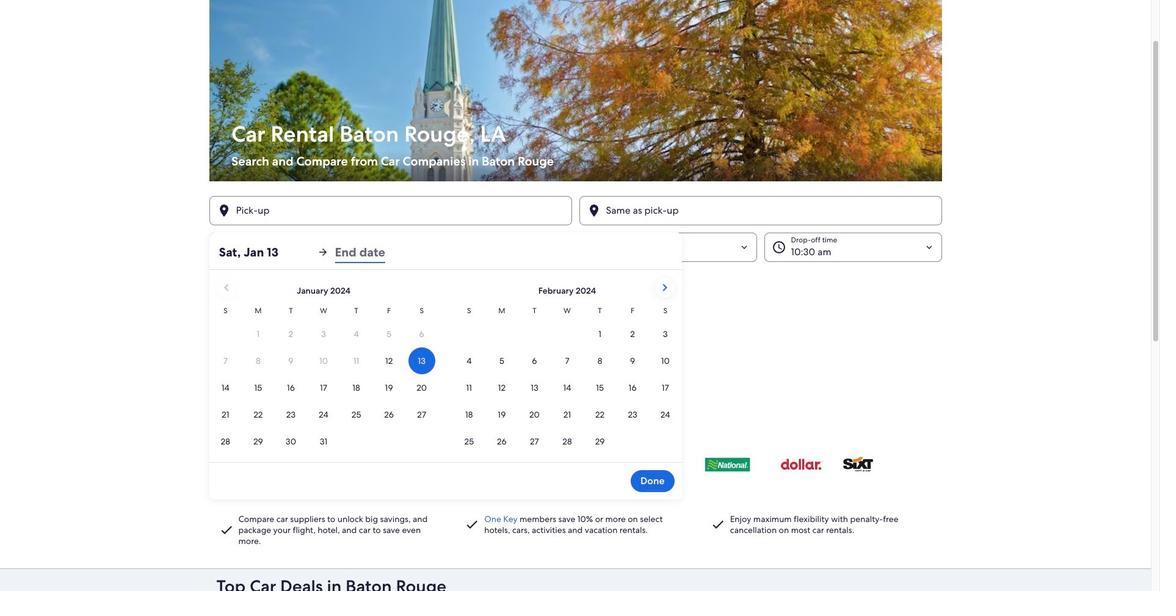 Task type: vqa. For each thing, say whether or not it's contained in the screenshot.
The corresponding to The Ritz-Carlton, Chicago
no



Task type: locate. For each thing, give the bounding box(es) containing it.
previous month image
[[219, 280, 234, 295]]

car suppliers logo image
[[216, 442, 935, 486]]



Task type: describe. For each thing, give the bounding box(es) containing it.
breadcrumbs region
[[0, 0, 1151, 569]]

next month image
[[657, 280, 672, 295]]



